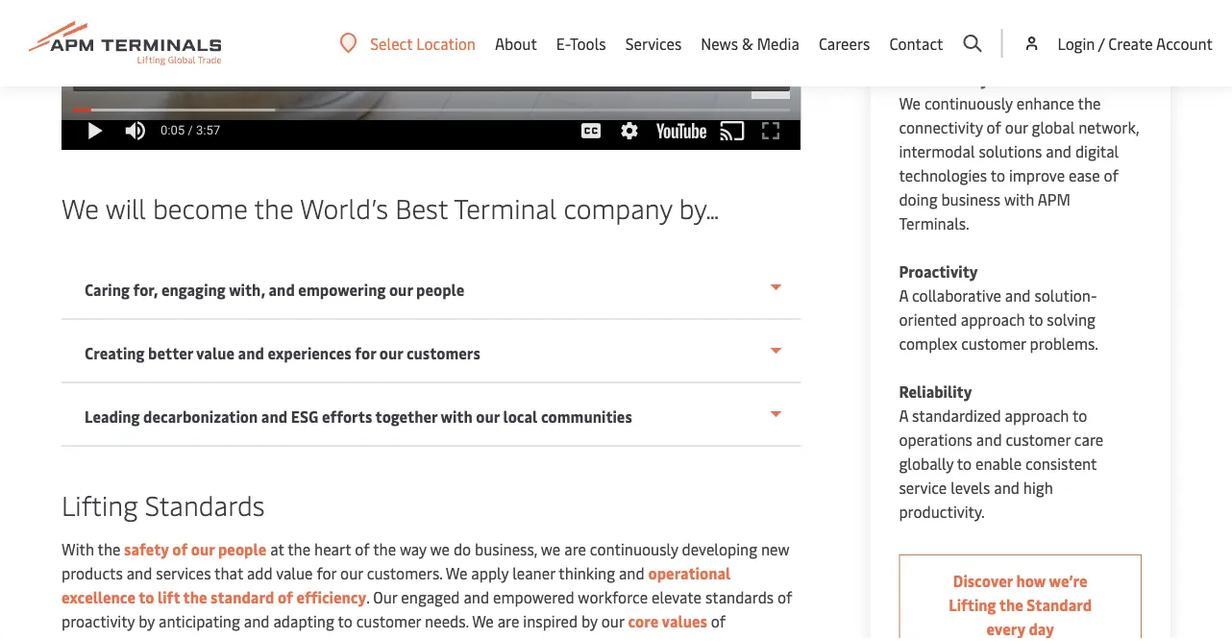 Task type: describe. For each thing, give the bounding box(es) containing it.
and up the enable
[[976, 429, 1002, 450]]

services
[[156, 563, 211, 583]]

at the heart of the way we do business, we are continuously developing new products and services that add value for our customers. we apply leaner thinking and
[[62, 539, 790, 583]]

media
[[757, 33, 800, 54]]

engaging
[[161, 279, 226, 300]]

experiences
[[268, 343, 352, 363]]

to inside of uprightness and constant care to lift standards of reliability.
[[273, 635, 288, 639]]

doing
[[899, 189, 938, 210]]

the inside "discover how we're lifting the standard every day"
[[999, 594, 1023, 615]]

terminal
[[454, 189, 557, 225]]

news & media
[[701, 33, 800, 54]]

core
[[628, 611, 659, 631]]

creating better value and experiences for our customers
[[85, 343, 480, 363]]

lift inside operational excellence to lift the standard of efficiency
[[158, 587, 180, 607]]

approach inside proactivity a collaborative and solution- oriented approach to solving complex customer problems.
[[961, 309, 1025, 330]]

we will become the world's best terminal company by…
[[62, 189, 719, 225]]

local
[[503, 406, 538, 427]]

day
[[1029, 618, 1054, 639]]

the left 'world's'
[[254, 189, 294, 225]]

network,
[[1079, 117, 1139, 137]]

heart
[[314, 539, 351, 559]]

that
[[214, 563, 243, 583]]

a for collaborative
[[899, 285, 908, 306]]

do
[[454, 539, 471, 559]]

problems.
[[1030, 333, 1098, 354]]

login / create account
[[1058, 33, 1213, 53]]

technologies
[[899, 165, 987, 186]]

core values
[[628, 611, 707, 631]]

standardized
[[912, 405, 1001, 426]]

adapting
[[273, 611, 334, 631]]

company
[[564, 189, 672, 225]]

operations
[[899, 429, 973, 450]]

0 horizontal spatial lifting
[[62, 486, 138, 522]]

of down our at the bottom left
[[388, 635, 403, 639]]

value inside at the heart of the way we do business, we are continuously developing new products and services that add value for our customers. we apply leaner thinking and
[[276, 563, 313, 583]]

standard
[[211, 587, 274, 607]]

become
[[153, 189, 248, 225]]

&
[[742, 33, 753, 54]]

to up consistent
[[1073, 405, 1087, 426]]

best
[[395, 189, 448, 225]]

our inside . our engaged and empowered workforce elevate standards of proactivity by anticipating and adapting to customer needs. we are inspired by our
[[601, 611, 624, 631]]

and left experiences at the left bottom
[[238, 343, 264, 363]]

1 by from the left
[[139, 611, 155, 631]]

complex
[[899, 333, 958, 354]]

and down the enable
[[994, 477, 1020, 498]]

to inside the connectivity we continuously enhance the connectivity of our global network, intermodal solutions and digital technologies to improve ease of doing business with apm terminals.
[[991, 165, 1005, 186]]

proactivity a collaborative and solution- oriented approach to solving complex customer problems.
[[899, 261, 1098, 354]]

operational excellence to lift the standard of efficiency
[[62, 563, 731, 607]]

world's
[[300, 189, 388, 225]]

discover
[[953, 570, 1013, 591]]

products
[[62, 563, 123, 583]]

and inside the connectivity we continuously enhance the connectivity of our global network, intermodal solutions and digital technologies to improve ease of doing business with apm terminals.
[[1046, 141, 1072, 161]]

our inside "dropdown button"
[[476, 406, 500, 427]]

efforts
[[322, 406, 372, 427]]

engaged
[[401, 587, 460, 607]]

intermodal
[[899, 141, 975, 161]]

contact
[[889, 33, 943, 54]]

productivity.
[[899, 501, 985, 522]]

operational
[[648, 563, 731, 583]]

and right "with," at top left
[[269, 279, 295, 300]]

anticipating
[[159, 611, 240, 631]]

workforce
[[578, 587, 648, 607]]

and inside proactivity a collaborative and solution- oriented approach to solving complex customer problems.
[[1005, 285, 1031, 306]]

elevate
[[652, 587, 702, 607]]

for inside dropdown button
[[355, 343, 376, 363]]

solution-
[[1035, 285, 1097, 306]]

values
[[662, 611, 707, 631]]

and down standard
[[244, 611, 270, 631]]

safety
[[124, 539, 169, 559]]

inspired
[[523, 611, 578, 631]]

global
[[1032, 117, 1075, 137]]

the inside operational excellence to lift the standard of efficiency
[[183, 587, 207, 607]]

of up services
[[172, 539, 188, 559]]

better
[[148, 343, 193, 363]]

the up "products"
[[98, 539, 121, 559]]

empowering
[[298, 279, 386, 300]]

with
[[62, 539, 94, 559]]

will
[[105, 189, 146, 225]]

uprightness
[[62, 635, 143, 639]]

of up the solutions
[[987, 117, 1001, 137]]

standards
[[145, 486, 265, 522]]

to inside proactivity a collaborative and solution- oriented approach to solving complex customer problems.
[[1029, 309, 1043, 330]]

our inside at the heart of the way we do business, we are continuously developing new products and services that add value for our customers. we apply leaner thinking and
[[340, 563, 363, 583]]

are inside . our engaged and empowered workforce elevate standards of proactivity by anticipating and adapting to customer needs. we are inspired by our
[[498, 611, 519, 631]]

business,
[[475, 539, 537, 559]]

customers
[[406, 343, 480, 363]]

to inside operational excellence to lift the standard of efficiency
[[139, 587, 154, 607]]

with,
[[229, 279, 265, 300]]

select location button
[[340, 32, 476, 54]]

standards for lift
[[316, 635, 384, 639]]

2 we from the left
[[541, 539, 561, 559]]

of inside . our engaged and empowered workforce elevate standards of proactivity by anticipating and adapting to customer needs. we are inspired by our
[[778, 587, 792, 607]]

esg
[[291, 406, 319, 427]]

approach inside reliability a standardized approach to operations and customer care globally to enable consistent service levels and high productivity.
[[1005, 405, 1069, 426]]

discover how we're lifting the standard every day link
[[899, 555, 1142, 639]]

login
[[1058, 33, 1095, 53]]

connectivity
[[899, 117, 983, 137]]

create
[[1108, 33, 1153, 53]]

we're
[[1049, 570, 1088, 591]]

customer inside . our engaged and empowered workforce elevate standards of proactivity by anticipating and adapting to customer needs. we are inspired by our
[[356, 611, 421, 631]]

excellence
[[62, 587, 135, 607]]

1 we from the left
[[430, 539, 450, 559]]

needs.
[[425, 611, 469, 631]]

we inside the connectivity we continuously enhance the connectivity of our global network, intermodal solutions and digital technologies to improve ease of doing business with apm terminals.
[[899, 93, 921, 113]]

login / create account link
[[1022, 0, 1213, 87]]

we left will
[[62, 189, 99, 225]]

and up workforce
[[619, 563, 645, 583]]

continuously inside at the heart of the way we do business, we are continuously developing new products and services that add value for our customers. we apply leaner thinking and
[[590, 539, 678, 559]]

decarbonization
[[143, 406, 258, 427]]



Task type: vqa. For each thing, say whether or not it's contained in the screenshot.
the an to the right
no



Task type: locate. For each thing, give the bounding box(es) containing it.
1 vertical spatial are
[[498, 611, 519, 631]]

and down 'safety'
[[127, 563, 152, 583]]

with down "improve"
[[1004, 189, 1034, 210]]

are down empowered
[[498, 611, 519, 631]]

services
[[625, 33, 682, 54]]

1 horizontal spatial value
[[276, 563, 313, 583]]

to down efficiency
[[338, 611, 353, 631]]

constant
[[176, 635, 237, 639]]

our inside the connectivity we continuously enhance the connectivity of our global network, intermodal solutions and digital technologies to improve ease of doing business with apm terminals.
[[1005, 117, 1028, 137]]

are inside at the heart of the way we do business, we are continuously developing new products and services that add value for our customers. we apply leaner thinking and
[[564, 539, 586, 559]]

0 horizontal spatial continuously
[[590, 539, 678, 559]]

news
[[701, 33, 738, 54]]

and left esg
[[261, 406, 288, 427]]

we inside at the heart of the way we do business, we are continuously developing new products and services that add value for our customers. we apply leaner thinking and
[[446, 563, 468, 583]]

0 vertical spatial standards
[[705, 587, 774, 607]]

care inside of uprightness and constant care to lift standards of reliability.
[[241, 635, 270, 639]]

a inside reliability a standardized approach to operations and customer care globally to enable consistent service levels and high productivity.
[[899, 405, 908, 426]]

care down standard
[[241, 635, 270, 639]]

/
[[1098, 33, 1105, 53]]

lifting standards
[[62, 486, 265, 522]]

by…
[[679, 189, 719, 225]]

care up consistent
[[1074, 429, 1104, 450]]

and down global
[[1046, 141, 1072, 161]]

0 vertical spatial a
[[899, 285, 908, 306]]

leading decarbonization and esg efforts together with our local communities
[[85, 406, 632, 427]]

terminals.
[[899, 213, 969, 234]]

1 vertical spatial approach
[[1005, 405, 1069, 426]]

0 horizontal spatial with
[[441, 406, 473, 427]]

how
[[1016, 570, 1046, 591]]

our down workforce
[[601, 611, 624, 631]]

empowered
[[493, 587, 574, 607]]

1 horizontal spatial care
[[1074, 429, 1104, 450]]

0 vertical spatial value
[[196, 343, 235, 363]]

. our engaged and empowered workforce elevate standards of proactivity by anticipating and adapting to customer needs. we are inspired by our
[[62, 587, 792, 631]]

to left solving
[[1029, 309, 1043, 330]]

business
[[941, 189, 1001, 210]]

and down apply
[[464, 587, 489, 607]]

a up oriented
[[899, 285, 908, 306]]

2 vertical spatial customer
[[356, 611, 421, 631]]

to inside . our engaged and empowered workforce elevate standards of proactivity by anticipating and adapting to customer needs. we are inspired by our
[[338, 611, 353, 631]]

1 vertical spatial lift
[[292, 635, 312, 639]]

1 a from the top
[[899, 285, 908, 306]]

customer down our at the bottom left
[[356, 611, 421, 631]]

0 horizontal spatial lift
[[158, 587, 180, 607]]

safety of our people link
[[121, 539, 266, 559]]

people
[[416, 279, 465, 300], [218, 539, 266, 559]]

we up leaner
[[541, 539, 561, 559]]

1 vertical spatial for
[[317, 563, 337, 583]]

our up the solutions
[[1005, 117, 1028, 137]]

customers.
[[367, 563, 442, 583]]

we left do
[[430, 539, 450, 559]]

value
[[196, 343, 235, 363], [276, 563, 313, 583]]

our left 'customers'
[[379, 343, 403, 363]]

at
[[270, 539, 284, 559]]

with right the together
[[441, 406, 473, 427]]

0 horizontal spatial we
[[430, 539, 450, 559]]

are up thinking
[[564, 539, 586, 559]]

1 horizontal spatial by
[[582, 611, 598, 631]]

0 vertical spatial approach
[[961, 309, 1025, 330]]

a for standardized
[[899, 405, 908, 426]]

caring
[[85, 279, 130, 300]]

creating
[[85, 343, 145, 363]]

1 horizontal spatial people
[[416, 279, 465, 300]]

value down at
[[276, 563, 313, 583]]

the inside the connectivity we continuously enhance the connectivity of our global network, intermodal solutions and digital technologies to improve ease of doing business with apm terminals.
[[1078, 93, 1101, 113]]

we inside . our engaged and empowered workforce elevate standards of proactivity by anticipating and adapting to customer needs. we are inspired by our
[[472, 611, 494, 631]]

way
[[400, 539, 427, 559]]

standards inside . our engaged and empowered workforce elevate standards of proactivity by anticipating and adapting to customer needs. we are inspired by our
[[705, 587, 774, 607]]

1 horizontal spatial are
[[564, 539, 586, 559]]

value right better
[[196, 343, 235, 363]]

and down the anticipating
[[147, 635, 173, 639]]

and left solution-
[[1005, 285, 1031, 306]]

1 vertical spatial value
[[276, 563, 313, 583]]

standard
[[1027, 594, 1092, 615]]

of right the values
[[711, 611, 726, 631]]

add
[[247, 563, 273, 583]]

services button
[[625, 0, 682, 87]]

core values link
[[628, 611, 707, 631]]

standards down "developing"
[[705, 587, 774, 607]]

creating better value and experiences for our customers button
[[62, 320, 801, 383]]

value inside dropdown button
[[196, 343, 235, 363]]

customer
[[961, 333, 1026, 354], [1006, 429, 1071, 450], [356, 611, 421, 631]]

lifting down discover
[[949, 594, 996, 615]]

standards for elevate
[[705, 587, 774, 607]]

to right excellence
[[139, 587, 154, 607]]

high
[[1023, 477, 1053, 498]]

caring for, engaging with, and empowering our people
[[85, 279, 465, 300]]

approach down collaborative
[[961, 309, 1025, 330]]

our
[[1005, 117, 1028, 137], [389, 279, 413, 300], [379, 343, 403, 363], [476, 406, 500, 427], [191, 539, 215, 559], [340, 563, 363, 583], [601, 611, 624, 631]]

leaner
[[512, 563, 555, 583]]

lift down services
[[158, 587, 180, 607]]

0 horizontal spatial people
[[218, 539, 266, 559]]

lift inside of uprightness and constant care to lift standards of reliability.
[[292, 635, 312, 639]]

of down new
[[778, 587, 792, 607]]

standards inside of uprightness and constant care to lift standards of reliability.
[[316, 635, 384, 639]]

with inside the connectivity we continuously enhance the connectivity of our global network, intermodal solutions and digital technologies to improve ease of doing business with apm terminals.
[[1004, 189, 1034, 210]]

the up network,
[[1078, 93, 1101, 113]]

to down the solutions
[[991, 165, 1005, 186]]

connectivity
[[899, 69, 989, 89]]

our right the empowering
[[389, 279, 413, 300]]

of right ease
[[1104, 165, 1119, 186]]

contact button
[[889, 0, 943, 87]]

location
[[416, 33, 476, 53]]

care
[[1074, 429, 1104, 450], [241, 635, 270, 639]]

1 horizontal spatial for
[[355, 343, 376, 363]]

account
[[1156, 33, 1213, 53]]

solving
[[1047, 309, 1096, 330]]

lifting inside "discover how we're lifting the standard every day"
[[949, 594, 996, 615]]

with
[[1004, 189, 1034, 210], [441, 406, 473, 427]]

our
[[373, 587, 397, 607]]

a
[[899, 285, 908, 306], [899, 405, 908, 426]]

1 horizontal spatial lift
[[292, 635, 312, 639]]

continuously up workforce
[[590, 539, 678, 559]]

by down workforce
[[582, 611, 598, 631]]

of inside operational excellence to lift the standard of efficiency
[[278, 587, 293, 607]]

people up creating better value and experiences for our customers dropdown button
[[416, 279, 465, 300]]

0 horizontal spatial for
[[317, 563, 337, 583]]

0 horizontal spatial are
[[498, 611, 519, 631]]

operational excellence to lift the standard of efficiency link
[[62, 563, 731, 607]]

0 vertical spatial are
[[564, 539, 586, 559]]

for right experiences at the left bottom
[[355, 343, 376, 363]]

by up 'uprightness'
[[139, 611, 155, 631]]

customer down collaborative
[[961, 333, 1026, 354]]

the left way
[[373, 539, 396, 559]]

1 vertical spatial customer
[[1006, 429, 1071, 450]]

discover how we're lifting the standard every day
[[949, 570, 1092, 639]]

continuously inside the connectivity we continuously enhance the connectivity of our global network, intermodal solutions and digital technologies to improve ease of doing business with apm terminals.
[[925, 93, 1013, 113]]

0 vertical spatial for
[[355, 343, 376, 363]]

our down heart
[[340, 563, 363, 583]]

improve
[[1009, 165, 1065, 186]]

we down do
[[446, 563, 468, 583]]

careers button
[[819, 0, 870, 87]]

we up connectivity
[[899, 93, 921, 113]]

0 horizontal spatial standards
[[316, 635, 384, 639]]

our left "local"
[[476, 406, 500, 427]]

of inside at the heart of the way we do business, we are continuously developing new products and services that add value for our customers. we apply leaner thinking and
[[355, 539, 370, 559]]

0 vertical spatial care
[[1074, 429, 1104, 450]]

connectivity we continuously enhance the connectivity of our global network, intermodal solutions and digital technologies to improve ease of doing business with apm terminals.
[[899, 69, 1139, 234]]

thinking
[[559, 563, 615, 583]]

proactivity
[[62, 611, 135, 631]]

the
[[1078, 93, 1101, 113], [254, 189, 294, 225], [98, 539, 121, 559], [288, 539, 311, 559], [373, 539, 396, 559], [183, 587, 207, 607], [999, 594, 1023, 615]]

1 vertical spatial with
[[441, 406, 473, 427]]

for up efficiency
[[317, 563, 337, 583]]

0 horizontal spatial value
[[196, 343, 235, 363]]

0 vertical spatial customer
[[961, 333, 1026, 354]]

select
[[370, 33, 413, 53]]

with the safety of our people
[[62, 539, 266, 559]]

lifting up with
[[62, 486, 138, 522]]

our up services
[[191, 539, 215, 559]]

0 vertical spatial people
[[416, 279, 465, 300]]

people inside dropdown button
[[416, 279, 465, 300]]

are
[[564, 539, 586, 559], [498, 611, 519, 631]]

the right at
[[288, 539, 311, 559]]

and inside of uprightness and constant care to lift standards of reliability.
[[147, 635, 173, 639]]

lift down adapting
[[292, 635, 312, 639]]

oriented
[[899, 309, 957, 330]]

of uprightness and constant care to lift standards of reliability.
[[62, 611, 726, 639]]

and inside "dropdown button"
[[261, 406, 288, 427]]

0 vertical spatial lifting
[[62, 486, 138, 522]]

proactivity
[[899, 261, 978, 282]]

0 vertical spatial lift
[[158, 587, 180, 607]]

the up the anticipating
[[183, 587, 207, 607]]

consistent
[[1026, 453, 1097, 474]]

1 vertical spatial a
[[899, 405, 908, 426]]

to up levels
[[957, 453, 972, 474]]

we
[[430, 539, 450, 559], [541, 539, 561, 559]]

by
[[139, 611, 155, 631], [582, 611, 598, 631]]

we right needs.
[[472, 611, 494, 631]]

developing
[[682, 539, 757, 559]]

together
[[375, 406, 437, 427]]

ease
[[1069, 165, 1100, 186]]

continuously down connectivity
[[925, 93, 1013, 113]]

1 horizontal spatial lifting
[[949, 594, 996, 615]]

1 vertical spatial standards
[[316, 635, 384, 639]]

a inside proactivity a collaborative and solution- oriented approach to solving complex customer problems.
[[899, 285, 908, 306]]

efficiency
[[296, 587, 366, 607]]

apm
[[1038, 189, 1071, 210]]

communities
[[541, 406, 632, 427]]

approach
[[961, 309, 1025, 330], [1005, 405, 1069, 426]]

standards down .
[[316, 635, 384, 639]]

2 a from the top
[[899, 405, 908, 426]]

1 horizontal spatial continuously
[[925, 93, 1013, 113]]

service
[[899, 477, 947, 498]]

people up that
[[218, 539, 266, 559]]

customer inside reliability a standardized approach to operations and customer care globally to enable consistent service levels and high productivity.
[[1006, 429, 1071, 450]]

customer inside proactivity a collaborative and solution- oriented approach to solving complex customer problems.
[[961, 333, 1026, 354]]

news & media button
[[701, 0, 800, 87]]

1 vertical spatial people
[[218, 539, 266, 559]]

a down reliability
[[899, 405, 908, 426]]

for inside at the heart of the way we do business, we are continuously developing new products and services that add value for our customers. we apply leaner thinking and
[[317, 563, 337, 583]]

0 vertical spatial with
[[1004, 189, 1034, 210]]

the up every
[[999, 594, 1023, 615]]

care inside reliability a standardized approach to operations and customer care globally to enable consistent service levels and high productivity.
[[1074, 429, 1104, 450]]

0 horizontal spatial by
[[139, 611, 155, 631]]

collaborative
[[912, 285, 1001, 306]]

standards
[[705, 587, 774, 607], [316, 635, 384, 639]]

1 horizontal spatial standards
[[705, 587, 774, 607]]

1 vertical spatial care
[[241, 635, 270, 639]]

reliability
[[899, 381, 972, 402]]

.
[[366, 587, 369, 607]]

0 vertical spatial continuously
[[925, 93, 1013, 113]]

globally
[[899, 453, 954, 474]]

2 by from the left
[[582, 611, 598, 631]]

1 vertical spatial continuously
[[590, 539, 678, 559]]

of
[[987, 117, 1001, 137], [1104, 165, 1119, 186], [172, 539, 188, 559], [355, 539, 370, 559], [278, 587, 293, 607], [778, 587, 792, 607], [711, 611, 726, 631], [388, 635, 403, 639]]

with inside "dropdown button"
[[441, 406, 473, 427]]

of right heart
[[355, 539, 370, 559]]

select location
[[370, 33, 476, 53]]

1 horizontal spatial with
[[1004, 189, 1034, 210]]

to down adapting
[[273, 635, 288, 639]]

of up adapting
[[278, 587, 293, 607]]

0 horizontal spatial care
[[241, 635, 270, 639]]

customer up consistent
[[1006, 429, 1071, 450]]

1 horizontal spatial we
[[541, 539, 561, 559]]

approach up consistent
[[1005, 405, 1069, 426]]

1 vertical spatial lifting
[[949, 594, 996, 615]]

solutions
[[979, 141, 1042, 161]]

careers
[[819, 33, 870, 54]]



